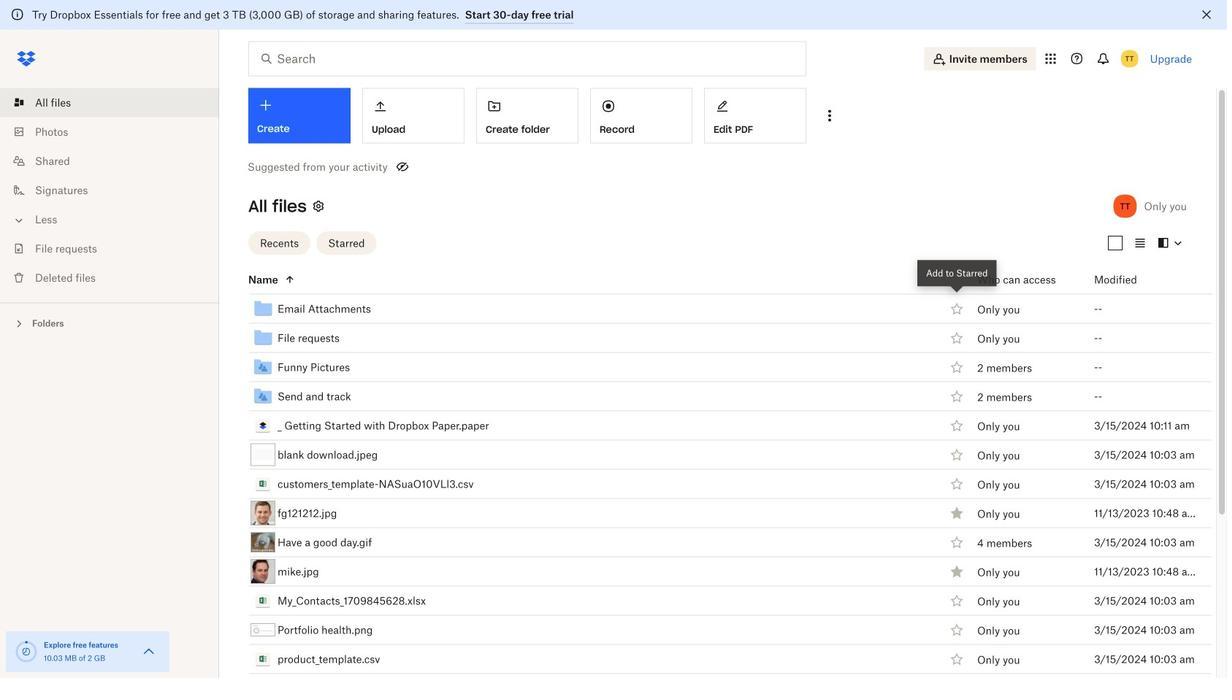 Task type: describe. For each thing, give the bounding box(es) containing it.
name sandwich signature.pdf, modified 11/13/2023 10:58 am, element
[[216, 675, 1213, 679]]

name portfolio health.png, modified 3/15/2024 10:03 am, element
[[216, 616, 1213, 646]]

add to starred image for 'name portfolio health.png, modified 3/15/2024 10:03 am,' 'element'
[[949, 622, 966, 639]]

add to starred image for the name blank download.jpeg, modified 3/15/2024 10:03 am, element
[[949, 447, 966, 464]]

add to starred image for the name product_template.csv, modified 3/15/2024 10:03 am, element
[[949, 651, 966, 669]]

dropbox image
[[12, 44, 41, 73]]

name funny pictures, modified 11/13/2023 11:13 am, element
[[216, 353, 1213, 383]]

add to starred image for 'name _ getting started with dropbox paper.paper, modified 3/15/2024 10:11 am,' element
[[949, 417, 966, 435]]

/have a good day.gif image
[[251, 533, 276, 553]]

add to starred image for name email attachments, modified 11/13/2023 11:24 am, element
[[949, 300, 966, 318]]

name email attachments, modified 11/13/2023 11:24 am, element
[[216, 295, 1213, 324]]

name mike.jpg, modified 11/13/2023 10:48 am, element
[[216, 558, 1213, 587]]

/blank download.jpeg image
[[251, 444, 276, 467]]

name product_template.csv, modified 3/15/2024 10:03 am, element
[[216, 646, 1213, 675]]

add to starred image for name have a good day.gif, modified 3/15/2024 10:03 am, element
[[949, 534, 966, 552]]

name file requests, modified 12/14/2023 5:10 pm, element
[[216, 324, 1213, 353]]

quota usage image
[[15, 641, 38, 664]]

remove from starred image
[[949, 505, 966, 523]]

add to starred image for name my_contacts_1709845628.xlsx, modified 3/15/2024 10:03 am, element
[[949, 593, 966, 610]]

name fg121212.jpg, modified 11/13/2023 10:48 am, element
[[216, 499, 1213, 529]]

Search in folder "Dropbox" text field
[[277, 50, 776, 68]]

/portfolio health.png image
[[251, 624, 276, 637]]



Task type: locate. For each thing, give the bounding box(es) containing it.
remove from starred image
[[949, 563, 966, 581]]

add to starred image for name file requests, modified 12/14/2023 5:10 pm, element
[[949, 330, 966, 347]]

5 add to starred image from the top
[[949, 593, 966, 610]]

add to starred image for the name customers_template-nasuao10vll3.csv, modified 3/15/2024 10:03 am, element
[[949, 476, 966, 493]]

table
[[216, 266, 1213, 679]]

add to starred image for name funny pictures, modified 11/13/2023 11:13 am, element
[[949, 359, 966, 376]]

2 add to starred image from the top
[[949, 359, 966, 376]]

add to starred image inside name have a good day.gif, modified 3/15/2024 10:03 am, element
[[949, 534, 966, 552]]

6 add to starred image from the top
[[949, 651, 966, 669]]

/mike.jpg image
[[251, 560, 276, 585]]

folder settings image
[[310, 198, 327, 215]]

name send and track, modified 3/15/2024 9:47 am, element
[[216, 383, 1213, 412]]

add to starred image inside the name customers_template-nasuao10vll3.csv, modified 3/15/2024 10:03 am, element
[[949, 476, 966, 493]]

add to starred image inside name file requests, modified 12/14/2023 5:10 pm, element
[[949, 330, 966, 347]]

1 add to starred image from the top
[[949, 330, 966, 347]]

4 add to starred image from the top
[[949, 417, 966, 435]]

list
[[0, 79, 219, 303]]

add to starred image inside name email attachments, modified 11/13/2023 11:24 am, element
[[949, 300, 966, 318]]

add to starred image inside name my_contacts_1709845628.xlsx, modified 3/15/2024 10:03 am, element
[[949, 593, 966, 610]]

1 add to starred image from the top
[[949, 300, 966, 318]]

2 add to starred image from the top
[[949, 447, 966, 464]]

add to starred image inside name funny pictures, modified 11/13/2023 11:13 am, element
[[949, 359, 966, 376]]

add to starred image inside the name product_template.csv, modified 3/15/2024 10:03 am, element
[[949, 651, 966, 669]]

add to starred image inside 'name _ getting started with dropbox paper.paper, modified 3/15/2024 10:11 am,' element
[[949, 417, 966, 435]]

name my_contacts_1709845628.xlsx, modified 3/15/2024 10:03 am, element
[[216, 587, 1213, 616]]

add to starred image inside name send and track, modified 3/15/2024 9:47 am, element
[[949, 388, 966, 406]]

name have a good day.gif, modified 3/15/2024 10:03 am, element
[[216, 529, 1213, 558]]

list item
[[0, 88, 219, 117]]

add to starred image for name send and track, modified 3/15/2024 9:47 am, element
[[949, 388, 966, 406]]

less image
[[12, 213, 26, 228]]

add to starred image
[[949, 330, 966, 347], [949, 447, 966, 464], [949, 476, 966, 493], [949, 534, 966, 552], [949, 593, 966, 610], [949, 651, 966, 669]]

name _ getting started with dropbox paper.paper, modified 3/15/2024 10:11 am, element
[[216, 412, 1213, 441]]

name customers_template-nasuao10vll3.csv, modified 3/15/2024 10:03 am, element
[[216, 470, 1213, 499]]

add to starred image inside 'name portfolio health.png, modified 3/15/2024 10:03 am,' 'element'
[[949, 622, 966, 639]]

alert
[[0, 0, 1228, 30]]

5 add to starred image from the top
[[949, 622, 966, 639]]

3 add to starred image from the top
[[949, 476, 966, 493]]

3 add to starred image from the top
[[949, 388, 966, 406]]

/fg121212.jpg image
[[251, 501, 276, 526]]

add to starred image
[[949, 300, 966, 318], [949, 359, 966, 376], [949, 388, 966, 406], [949, 417, 966, 435], [949, 622, 966, 639]]

4 add to starred image from the top
[[949, 534, 966, 552]]

name blank download.jpeg, modified 3/15/2024 10:03 am, element
[[216, 441, 1213, 470]]

quota usage progress bar
[[15, 641, 38, 664]]



Task type: vqa. For each thing, say whether or not it's contained in the screenshot.
Signatures link
no



